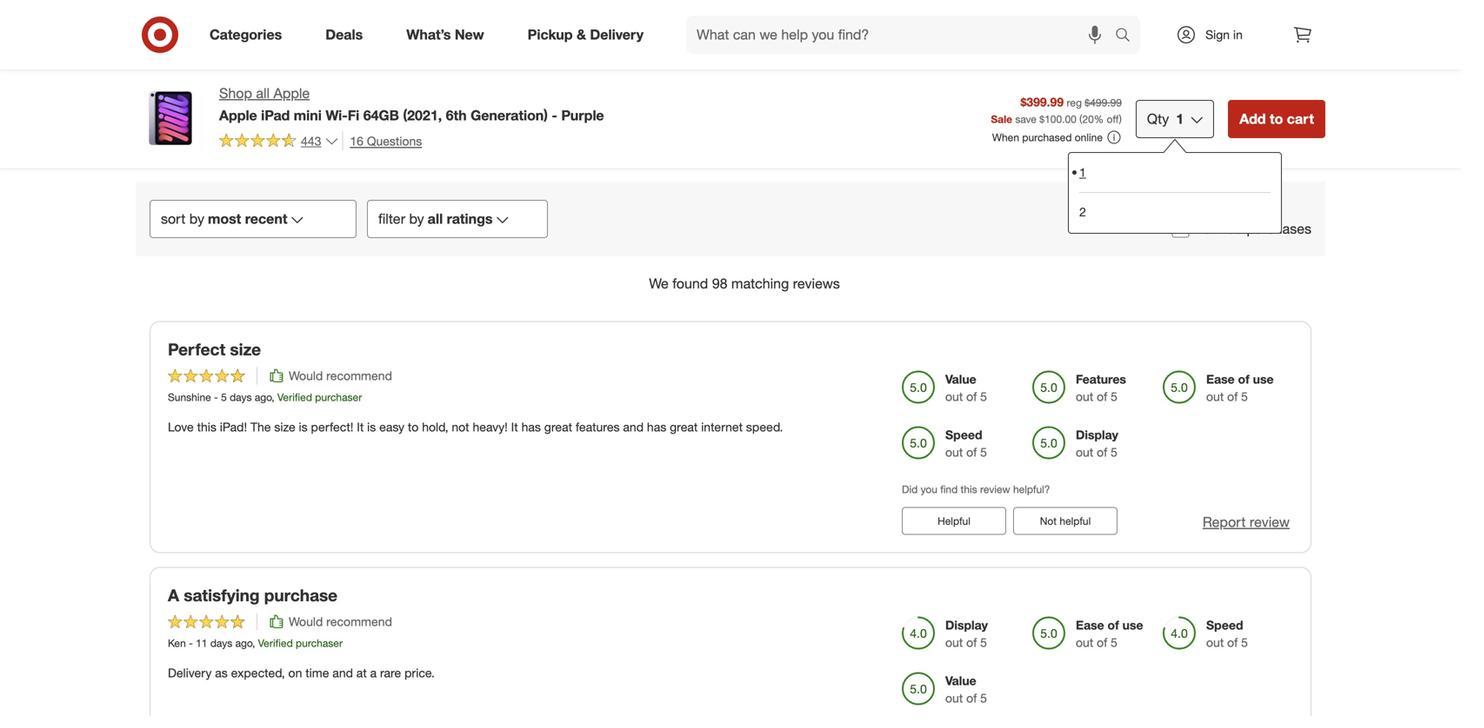 Task type: locate. For each thing, give the bounding box(es) containing it.
days right 11
[[210, 637, 232, 650]]

by
[[189, 211, 204, 227], [409, 211, 424, 227]]

purple
[[561, 107, 604, 124]]

would up sunshine - 5 days ago , verified purchaser
[[289, 368, 323, 384]]

review
[[980, 483, 1010, 496], [1250, 514, 1290, 531]]

to
[[1270, 110, 1283, 127], [408, 420, 419, 435]]

it right perfect! at the left bottom of the page
[[357, 420, 364, 435]]

it right heavy! at the left of page
[[511, 420, 518, 435]]

what's
[[406, 26, 451, 43]]

0 vertical spatial this
[[197, 420, 217, 435]]

questions
[[367, 133, 422, 149]]

delivery left as
[[168, 666, 212, 681]]

sign in link
[[1161, 16, 1270, 54]]

1 vertical spatial this
[[961, 483, 977, 496]]

reg
[[1067, 96, 1082, 109]]

0 vertical spatial speed
[[946, 428, 983, 443]]

delivery right &
[[590, 26, 644, 43]]

1 has from the left
[[522, 420, 541, 435]]

0 vertical spatial ,
[[272, 391, 274, 404]]

1 horizontal spatial ease of use out of 5
[[1207, 372, 1274, 404]]

1 horizontal spatial review
[[1250, 514, 1290, 531]]

1 vertical spatial verified
[[277, 391, 312, 404]]

0 horizontal spatial ,
[[252, 637, 255, 650]]

to inside button
[[1270, 110, 1283, 127]]

mini
[[294, 107, 322, 124]]

0 vertical spatial would recommend
[[289, 368, 392, 384]]

display
[[1076, 428, 1119, 443], [946, 618, 988, 633]]

2 horizontal spatial -
[[552, 107, 558, 124]]

0 horizontal spatial size
[[230, 340, 261, 360]]

recommend up at
[[326, 614, 392, 630]]

new
[[455, 26, 484, 43]]

2 recommend from the top
[[326, 614, 392, 630]]

0 vertical spatial -
[[552, 107, 558, 124]]

1 horizontal spatial all
[[428, 211, 443, 227]]

shop all apple apple ipad mini wi-fi 64gb (2021, 6th generation) - purple
[[219, 85, 604, 124]]

days
[[230, 391, 252, 404], [210, 637, 232, 650]]

1 vertical spatial speed out of 5
[[1207, 618, 1248, 651]]

0 vertical spatial speed out of 5
[[946, 428, 987, 460]]

1 horizontal spatial display
[[1076, 428, 1119, 443]]

what's new
[[406, 26, 484, 43]]

1 would from the top
[[289, 368, 323, 384]]

0 horizontal spatial review
[[980, 483, 1010, 496]]

0 horizontal spatial -
[[189, 637, 193, 650]]

1
[[1176, 110, 1184, 127], [1080, 165, 1086, 180]]

helpful
[[1060, 515, 1091, 528]]

ago up "expected,"
[[235, 637, 252, 650]]

1 vertical spatial ,
[[252, 637, 255, 650]]

0 vertical spatial purchaser
[[315, 391, 362, 404]]

is
[[299, 420, 308, 435], [367, 420, 376, 435]]

guest review image 3 of 6, zoom in image
[[608, 0, 717, 88]]

0 horizontal spatial ease
[[1076, 618, 1104, 633]]

speed
[[946, 428, 983, 443], [1207, 618, 1244, 633]]

0 vertical spatial delivery
[[590, 26, 644, 43]]

recommend
[[326, 368, 392, 384], [326, 614, 392, 630]]

apple down shop
[[219, 107, 257, 124]]

0 horizontal spatial delivery
[[168, 666, 212, 681]]

2
[[1080, 204, 1086, 220]]

100.00
[[1045, 112, 1077, 126]]

0 horizontal spatial is
[[299, 420, 308, 435]]

and
[[623, 420, 644, 435], [333, 666, 353, 681]]

a
[[370, 666, 377, 681]]

5
[[980, 389, 987, 404], [1111, 389, 1118, 404], [1241, 389, 1248, 404], [221, 391, 227, 404], [980, 445, 987, 460], [1111, 445, 1118, 460], [980, 635, 987, 651], [1111, 635, 1118, 651], [1241, 635, 1248, 651], [980, 691, 987, 706]]

would recommend
[[289, 368, 392, 384], [289, 614, 392, 630]]

shop
[[219, 85, 252, 102]]

all inside shop all apple apple ipad mini wi-fi 64gb (2021, 6th generation) - purple
[[256, 85, 270, 102]]

2 vertical spatial -
[[189, 637, 193, 650]]

would recommend up perfect! at the left bottom of the page
[[289, 368, 392, 384]]

1 recommend from the top
[[326, 368, 392, 384]]

purchase
[[264, 586, 338, 606]]

1 horizontal spatial is
[[367, 420, 376, 435]]

0 vertical spatial ago
[[255, 391, 272, 404]]

0 horizontal spatial and
[[333, 666, 353, 681]]

1 horizontal spatial to
[[1270, 110, 1283, 127]]

1 down the online
[[1080, 165, 1086, 180]]

0 vertical spatial use
[[1253, 372, 1274, 387]]

generation)
[[471, 107, 548, 124]]

1 vertical spatial value
[[946, 674, 977, 689]]

helpful
[[938, 515, 971, 528]]

the
[[250, 420, 271, 435]]

ago up the
[[255, 391, 272, 404]]

by right sort
[[189, 211, 204, 227]]

1 horizontal spatial speed out of 5
[[1207, 618, 1248, 651]]

purchaser up perfect! at the left bottom of the page
[[315, 391, 362, 404]]

would down purchase
[[289, 614, 323, 630]]

verified up "expected,"
[[258, 637, 293, 650]]

1 horizontal spatial by
[[409, 211, 424, 227]]

1 vertical spatial display out of 5
[[946, 618, 988, 651]]

0 vertical spatial size
[[230, 340, 261, 360]]

is left easy at the left
[[367, 420, 376, 435]]

1 vertical spatial to
[[408, 420, 419, 435]]

0 vertical spatial recommend
[[326, 368, 392, 384]]

0 horizontal spatial apple
[[219, 107, 257, 124]]

- right sunshine
[[214, 391, 218, 404]]

qty
[[1147, 110, 1169, 127]]

online
[[1075, 131, 1103, 144]]

0 vertical spatial value
[[946, 372, 977, 387]]

filter by all ratings
[[378, 211, 493, 227]]

&
[[577, 26, 586, 43]]

ago
[[255, 391, 272, 404], [235, 637, 252, 650]]

purchaser for perfect size
[[315, 391, 362, 404]]

size
[[230, 340, 261, 360], [274, 420, 295, 435]]

2 by from the left
[[409, 211, 424, 227]]

1 horizontal spatial has
[[647, 420, 667, 435]]

1 horizontal spatial it
[[511, 420, 518, 435]]

0 vertical spatial all
[[256, 85, 270, 102]]

sign in
[[1206, 27, 1243, 42]]

$399.99 reg $499.99 sale save $ 100.00 ( 20 % off )
[[991, 94, 1122, 126]]

0 horizontal spatial features
[[576, 420, 620, 435]]

a
[[168, 586, 179, 606]]

1 by from the left
[[189, 211, 204, 227]]

size right the
[[274, 420, 295, 435]]

1 vertical spatial speed
[[1207, 618, 1244, 633]]

1 vertical spatial ago
[[235, 637, 252, 650]]

verified purchases
[[1197, 221, 1312, 237]]

, for satisfying
[[252, 637, 255, 650]]

review left helpful?
[[980, 483, 1010, 496]]

use
[[1253, 372, 1274, 387], [1123, 618, 1143, 633]]

1 vertical spatial would
[[289, 614, 323, 630]]

to right add at the top right of page
[[1270, 110, 1283, 127]]

0 horizontal spatial speed
[[946, 428, 983, 443]]

,
[[272, 391, 274, 404], [252, 637, 255, 650]]

1 it from the left
[[357, 420, 364, 435]]

- left purple
[[552, 107, 558, 124]]

has left the "internet"
[[647, 420, 667, 435]]

0 horizontal spatial ago
[[235, 637, 252, 650]]

apple
[[274, 85, 310, 102], [219, 107, 257, 124]]

1 is from the left
[[299, 420, 308, 435]]

days for satisfying
[[210, 637, 232, 650]]

0 vertical spatial would
[[289, 368, 323, 384]]

size right "perfect"
[[230, 340, 261, 360]]

is left perfect! at the left bottom of the page
[[299, 420, 308, 435]]

would recommend down purchase
[[289, 614, 392, 630]]

1 vertical spatial days
[[210, 637, 232, 650]]

verified up perfect! at the left bottom of the page
[[277, 391, 312, 404]]

1 horizontal spatial great
[[670, 420, 698, 435]]

review right report on the bottom of page
[[1250, 514, 1290, 531]]

out inside features out of 5
[[1076, 389, 1094, 404]]

0 vertical spatial features
[[1076, 372, 1126, 387]]

0 vertical spatial ease
[[1207, 372, 1235, 387]]

has right heavy! at the left of page
[[522, 420, 541, 435]]

1 would recommend from the top
[[289, 368, 392, 384]]

1 vertical spatial value out of 5
[[946, 674, 987, 706]]

What can we help you find? suggestions appear below search field
[[686, 16, 1120, 54]]

(2021,
[[403, 107, 442, 124]]

this right the love
[[197, 420, 217, 435]]

(
[[1080, 112, 1082, 126]]

0 vertical spatial to
[[1270, 110, 1283, 127]]

1 vertical spatial size
[[274, 420, 295, 435]]

rare
[[380, 666, 401, 681]]

out
[[946, 389, 963, 404], [1076, 389, 1094, 404], [1207, 389, 1224, 404], [946, 445, 963, 460], [1076, 445, 1094, 460], [946, 635, 963, 651], [1076, 635, 1094, 651], [1207, 635, 1224, 651], [946, 691, 963, 706]]

1 horizontal spatial ago
[[255, 391, 272, 404]]

2 would from the top
[[289, 614, 323, 630]]

what's new link
[[392, 16, 506, 54]]

not helpful button
[[1013, 508, 1118, 535]]

delivery as expected, on time and at a rare price.
[[168, 666, 435, 681]]

1 horizontal spatial features
[[1076, 372, 1126, 387]]

5 inside features out of 5
[[1111, 389, 1118, 404]]

verified right verified purchases checkbox
[[1197, 221, 1243, 237]]

a satisfying purchase
[[168, 586, 338, 606]]

easy
[[379, 420, 405, 435]]

- inside shop all apple apple ipad mini wi-fi 64gb (2021, 6th generation) - purple
[[552, 107, 558, 124]]

1 horizontal spatial speed
[[1207, 618, 1244, 633]]

purchaser
[[315, 391, 362, 404], [296, 637, 343, 650]]

of
[[1238, 372, 1250, 387], [967, 389, 977, 404], [1097, 389, 1108, 404], [1227, 389, 1238, 404], [967, 445, 977, 460], [1097, 445, 1108, 460], [1108, 618, 1119, 633], [967, 635, 977, 651], [1097, 635, 1108, 651], [1227, 635, 1238, 651], [967, 691, 977, 706]]

0 horizontal spatial has
[[522, 420, 541, 435]]

0 horizontal spatial display
[[946, 618, 988, 633]]

purchaser for a satisfying purchase
[[296, 637, 343, 650]]

save
[[1015, 112, 1037, 126]]

2 vertical spatial verified
[[258, 637, 293, 650]]

not
[[1040, 515, 1057, 528]]

1 vertical spatial 1
[[1080, 165, 1086, 180]]

you
[[921, 483, 938, 496]]

all left ratings
[[428, 211, 443, 227]]

1 vertical spatial purchaser
[[296, 637, 343, 650]]

great left the "internet"
[[670, 420, 698, 435]]

1 horizontal spatial 1
[[1176, 110, 1184, 127]]

this right find
[[961, 483, 977, 496]]

ago for satisfying
[[235, 637, 252, 650]]

1 horizontal spatial apple
[[274, 85, 310, 102]]

, for size
[[272, 391, 274, 404]]

0 horizontal spatial use
[[1123, 618, 1143, 633]]

ipad!
[[220, 420, 247, 435]]

2 would recommend from the top
[[289, 614, 392, 630]]

perfect size
[[168, 340, 261, 360]]

value
[[946, 372, 977, 387], [946, 674, 977, 689]]

apple up the mini
[[274, 85, 310, 102]]

0 vertical spatial apple
[[274, 85, 310, 102]]

0 vertical spatial display
[[1076, 428, 1119, 443]]

found
[[673, 275, 708, 292]]

days up ipad!
[[230, 391, 252, 404]]

1 right qty
[[1176, 110, 1184, 127]]

0 vertical spatial days
[[230, 391, 252, 404]]

by right filter
[[409, 211, 424, 227]]

purchases
[[1247, 221, 1312, 237]]

speed out of 5
[[946, 428, 987, 460], [1207, 618, 1248, 651]]

0 vertical spatial and
[[623, 420, 644, 435]]

With photos checkbox
[[1172, 197, 1190, 214]]

1 horizontal spatial ease
[[1207, 372, 1235, 387]]

- left 11
[[189, 637, 193, 650]]

great right heavy! at the left of page
[[544, 420, 572, 435]]

all up ipad on the top of page
[[256, 85, 270, 102]]

1 vertical spatial -
[[214, 391, 218, 404]]

helpful?
[[1013, 483, 1050, 496]]

great
[[544, 420, 572, 435], [670, 420, 698, 435]]

0 vertical spatial display out of 5
[[1076, 428, 1119, 460]]

0 vertical spatial value out of 5
[[946, 372, 987, 404]]

purchaser up time
[[296, 637, 343, 650]]

0 horizontal spatial this
[[197, 420, 217, 435]]

image of apple ipad mini wi-fi 64gb (2021, 6th generation) - purple image
[[136, 84, 205, 153]]

to right easy at the left
[[408, 420, 419, 435]]

at
[[356, 666, 367, 681]]

search
[[1107, 28, 1149, 45]]

features
[[1076, 372, 1126, 387], [576, 420, 620, 435]]

value out of 5
[[946, 372, 987, 404], [946, 674, 987, 706]]

as
[[215, 666, 228, 681]]

1 vertical spatial review
[[1250, 514, 1290, 531]]

1 horizontal spatial -
[[214, 391, 218, 404]]

by for sort by
[[189, 211, 204, 227]]

Verified purchases checkbox
[[1172, 220, 1190, 238]]

0 horizontal spatial speed out of 5
[[946, 428, 987, 460]]

would for a satisfying purchase
[[289, 614, 323, 630]]

recommend up perfect! at the left bottom of the page
[[326, 368, 392, 384]]

0 horizontal spatial great
[[544, 420, 572, 435]]

filter
[[378, 211, 405, 227]]

0 horizontal spatial it
[[357, 420, 364, 435]]

ease
[[1207, 372, 1235, 387], [1076, 618, 1104, 633]]

cart
[[1287, 110, 1314, 127]]

2 is from the left
[[367, 420, 376, 435]]

would for perfect size
[[289, 368, 323, 384]]

speed.
[[746, 420, 783, 435]]



Task type: vqa. For each thing, say whether or not it's contained in the screenshot.
the guest review image 5 of 6, zoom in
yes



Task type: describe. For each thing, give the bounding box(es) containing it.
matching
[[732, 275, 789, 292]]

guest review image 1 of 6, zoom in image
[[363, 0, 471, 88]]

off
[[1107, 112, 1119, 126]]

time
[[306, 666, 329, 681]]

2 has from the left
[[647, 420, 667, 435]]

guest review image 6 of 6, zoom in image
[[976, 0, 1085, 88]]

sunshine
[[168, 391, 211, 404]]

1 horizontal spatial display out of 5
[[1076, 428, 1119, 460]]

pickup
[[528, 26, 573, 43]]

features out of 5
[[1076, 372, 1126, 404]]

deals
[[326, 26, 363, 43]]

2 it from the left
[[511, 420, 518, 435]]

1 great from the left
[[544, 420, 572, 435]]

0 vertical spatial verified
[[1197, 221, 1243, 237]]

helpful button
[[902, 508, 1006, 535]]

0 horizontal spatial 1
[[1080, 165, 1086, 180]]

1 horizontal spatial this
[[961, 483, 977, 496]]

1 value out of 5 from the top
[[946, 372, 987, 404]]

98
[[712, 275, 728, 292]]

when
[[992, 131, 1020, 144]]

love
[[168, 420, 194, 435]]

report
[[1203, 514, 1246, 531]]

when purchased online
[[992, 131, 1103, 144]]

sale
[[991, 112, 1013, 126]]

1 horizontal spatial use
[[1253, 372, 1274, 387]]

heavy!
[[473, 420, 508, 435]]

)
[[1119, 112, 1122, 126]]

recommend for perfect size
[[326, 368, 392, 384]]

did
[[902, 483, 918, 496]]

guest review image 4 of 6, zoom in image
[[731, 0, 839, 88]]

64gb
[[363, 107, 399, 124]]

1 vertical spatial use
[[1123, 618, 1143, 633]]

20
[[1082, 112, 1094, 126]]

recent
[[245, 211, 287, 227]]

satisfying
[[184, 586, 260, 606]]

ratings
[[447, 211, 493, 227]]

days for size
[[230, 391, 252, 404]]

16 questions
[[350, 133, 422, 149]]

add to cart
[[1240, 110, 1314, 127]]

not helpful
[[1040, 515, 1091, 528]]

report review
[[1203, 514, 1290, 531]]

ken - 11 days ago , verified purchaser
[[168, 637, 343, 650]]

perfect
[[168, 340, 225, 360]]

in
[[1233, 27, 1243, 42]]

1 vertical spatial display
[[946, 618, 988, 633]]

1 link
[[1080, 153, 1271, 192]]

6th
[[446, 107, 467, 124]]

1 vertical spatial and
[[333, 666, 353, 681]]

16 questions link
[[342, 131, 422, 151]]

fi
[[348, 107, 359, 124]]

sunshine - 5 days ago , verified purchaser
[[168, 391, 362, 404]]

0 vertical spatial review
[[980, 483, 1010, 496]]

deals link
[[311, 16, 385, 54]]

perfect!
[[311, 420, 353, 435]]

verified for size
[[277, 391, 312, 404]]

0 horizontal spatial to
[[408, 420, 419, 435]]

expected,
[[231, 666, 285, 681]]

report review button
[[1203, 513, 1290, 533]]

1 value from the top
[[946, 372, 977, 387]]

by for filter by
[[409, 211, 424, 227]]

would recommend for perfect size
[[289, 368, 392, 384]]

verified for satisfying
[[258, 637, 293, 650]]

not
[[452, 420, 469, 435]]

1 vertical spatial delivery
[[168, 666, 212, 681]]

443
[[301, 133, 321, 149]]

2 great from the left
[[670, 420, 698, 435]]

1 vertical spatial features
[[576, 420, 620, 435]]

0 horizontal spatial ease of use out of 5
[[1076, 618, 1143, 651]]

16
[[350, 133, 364, 149]]

add
[[1240, 110, 1266, 127]]

1 2
[[1080, 165, 1086, 220]]

love this ipad! the size is perfect! it is easy to hold, not heavy! it has great features and has great internet speed.
[[168, 420, 783, 435]]

ipad
[[261, 107, 290, 124]]

$499.99
[[1085, 96, 1122, 109]]

1 vertical spatial all
[[428, 211, 443, 227]]

2 value from the top
[[946, 674, 977, 689]]

qty 1
[[1147, 110, 1184, 127]]

2 link
[[1080, 192, 1271, 231]]

sort by most recent
[[161, 211, 287, 227]]

1 horizontal spatial and
[[623, 420, 644, 435]]

sort
[[161, 211, 186, 227]]

wi-
[[326, 107, 348, 124]]

of inside features out of 5
[[1097, 389, 1108, 404]]

1 horizontal spatial delivery
[[590, 26, 644, 43]]

%
[[1094, 112, 1104, 126]]

categories
[[210, 26, 282, 43]]

- for satisfying
[[189, 637, 193, 650]]

guest review image 2 of 6, zoom in image
[[485, 0, 594, 88]]

internet
[[701, 420, 743, 435]]

0 vertical spatial ease of use out of 5
[[1207, 372, 1274, 404]]

sign
[[1206, 27, 1230, 42]]

review inside button
[[1250, 514, 1290, 531]]

0 horizontal spatial display out of 5
[[946, 618, 988, 651]]

we
[[649, 275, 669, 292]]

1 horizontal spatial size
[[274, 420, 295, 435]]

find
[[941, 483, 958, 496]]

ken
[[168, 637, 186, 650]]

1 vertical spatial apple
[[219, 107, 257, 124]]

recommend for a satisfying purchase
[[326, 614, 392, 630]]

purchased
[[1022, 131, 1072, 144]]

2 value out of 5 from the top
[[946, 674, 987, 706]]

categories link
[[195, 16, 304, 54]]

1 vertical spatial ease
[[1076, 618, 1104, 633]]

443 link
[[219, 131, 339, 152]]

would recommend for a satisfying purchase
[[289, 614, 392, 630]]

pickup & delivery link
[[513, 16, 665, 54]]

most
[[208, 211, 241, 227]]

ago for size
[[255, 391, 272, 404]]

0 vertical spatial 1
[[1176, 110, 1184, 127]]

guest review image 5 of 6, zoom in image
[[853, 0, 962, 88]]

$399.99
[[1021, 94, 1064, 110]]

search button
[[1107, 16, 1149, 57]]

add to cart button
[[1228, 100, 1326, 138]]

- for size
[[214, 391, 218, 404]]

price.
[[405, 666, 435, 681]]

pickup & delivery
[[528, 26, 644, 43]]



